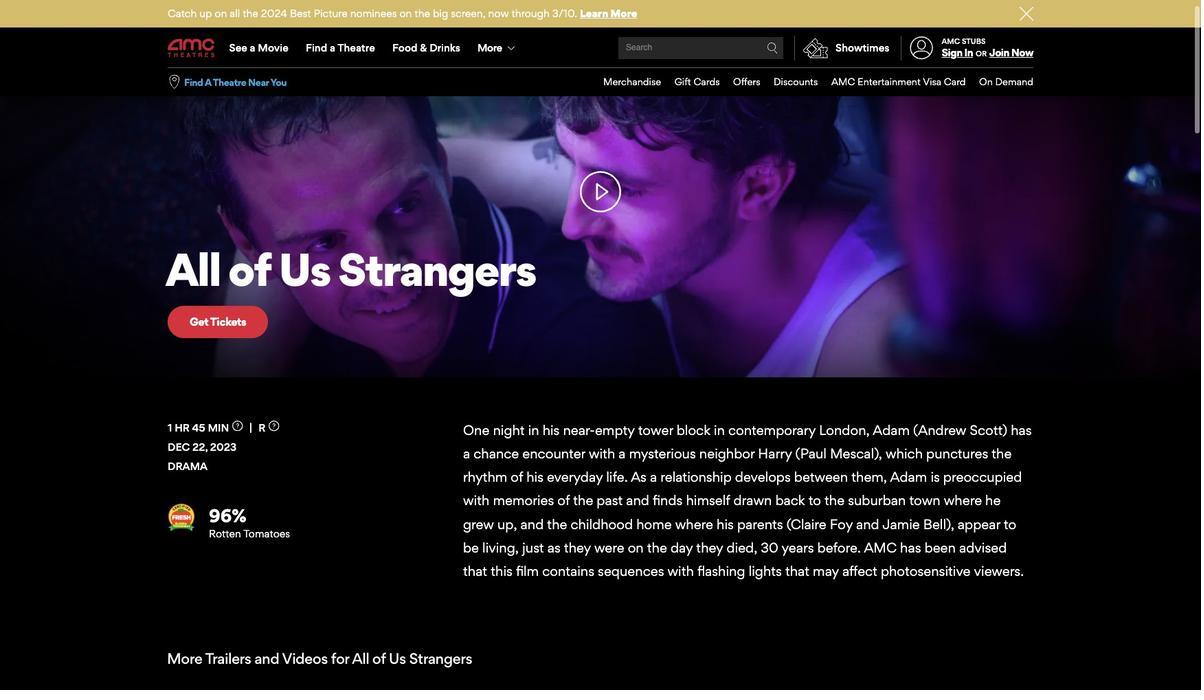 Task type: locate. For each thing, give the bounding box(es) containing it.
living,
[[483, 540, 519, 556]]

his up died,
[[717, 516, 734, 533]]

1 vertical spatial 1 hr 45 min
[[168, 421, 229, 434]]

dec 22, 2023 drama
[[168, 441, 237, 473]]

0 horizontal spatial where
[[676, 516, 714, 533]]

0 vertical spatial his
[[543, 422, 560, 439]]

0 horizontal spatial to
[[809, 493, 822, 509]]

0 vertical spatial 1 hr 45 min
[[168, 137, 220, 148]]

1 vertical spatial find
[[184, 76, 203, 88]]

1 vertical spatial r
[[259, 421, 266, 434]]

with
[[589, 446, 616, 462], [463, 493, 490, 509], [668, 563, 694, 580]]

1 vertical spatial has
[[901, 540, 922, 556]]

as
[[548, 540, 561, 556]]

big
[[433, 7, 449, 20]]

1 vertical spatial us
[[279, 242, 330, 297]]

1 horizontal spatial get
[[945, 124, 963, 138]]

0 vertical spatial get
[[945, 124, 963, 138]]

1 horizontal spatial more
[[478, 41, 502, 54]]

1 more information about image from the left
[[233, 421, 243, 431]]

encounter
[[523, 446, 586, 462]]

min up 2023
[[208, 421, 229, 434]]

relationship
[[661, 469, 732, 486]]

0 vertical spatial us
[[217, 108, 238, 130]]

more inside button
[[478, 41, 502, 54]]

more information about image inside 1 hr 45 min button
[[233, 421, 243, 431]]

they right as
[[564, 540, 591, 556]]

0 vertical spatial find
[[306, 41, 327, 54]]

gift
[[675, 76, 692, 87]]

that down the be
[[463, 563, 488, 580]]

suburban
[[849, 493, 907, 509]]

they up 'flashing'
[[697, 540, 724, 556]]

amc up affect
[[865, 540, 897, 556]]

to down between
[[809, 493, 822, 509]]

with down empty
[[589, 446, 616, 462]]

more button
[[469, 29, 527, 67]]

0 horizontal spatial on
[[215, 7, 227, 20]]

1 horizontal spatial r
[[259, 421, 266, 434]]

1 horizontal spatial theatre
[[338, 41, 375, 54]]

1 hr 45 min inside button
[[168, 421, 229, 434]]

find inside 'button'
[[184, 76, 203, 88]]

more information about image up 2023
[[233, 421, 243, 431]]

0 vertical spatial where
[[945, 493, 983, 509]]

0 horizontal spatial they
[[564, 540, 591, 556]]

theatre inside find a theatre link
[[338, 41, 375, 54]]

0 horizontal spatial has
[[901, 540, 922, 556]]

with down day
[[668, 563, 694, 580]]

catch up on all the 2024 best picture nominees on the big screen, now through 3/10. learn more
[[168, 7, 638, 20]]

more information about image for 1 hr 45 min
[[233, 421, 243, 431]]

1 horizontal spatial that
[[786, 563, 810, 580]]

2 that from the left
[[786, 563, 810, 580]]

showtimes link
[[795, 36, 890, 61]]

more information about image right 1 hr 45 min button at the left bottom
[[269, 421, 280, 432]]

himself
[[687, 493, 731, 509]]

0 vertical spatial theatre
[[338, 41, 375, 54]]

menu containing merchandise
[[590, 68, 1034, 96]]

more trailers and videos for all of us strangers
[[167, 650, 473, 668]]

0 vertical spatial hr
[[174, 137, 186, 148]]

punctures
[[927, 446, 989, 462]]

amc up sign on the right top of the page
[[942, 36, 961, 46]]

1 horizontal spatial get tickets link
[[923, 115, 1023, 147]]

0 horizontal spatial more
[[167, 650, 202, 668]]

2 horizontal spatial on
[[628, 540, 644, 556]]

where up appear
[[945, 493, 983, 509]]

more
[[611, 7, 638, 20], [478, 41, 502, 54], [167, 650, 202, 668]]

near
[[248, 76, 269, 88]]

1 vertical spatial amc
[[832, 76, 856, 87]]

of
[[193, 108, 214, 130], [228, 242, 271, 297], [511, 469, 523, 486], [558, 493, 570, 509], [373, 650, 386, 668]]

strangers
[[242, 108, 322, 130], [338, 242, 536, 297], [409, 650, 473, 668]]

0 vertical spatial all of us strangers
[[167, 108, 322, 130]]

2 horizontal spatial with
[[668, 563, 694, 580]]

1 horizontal spatial get tickets
[[945, 124, 1001, 138]]

1 vertical spatial hr
[[175, 421, 190, 434]]

amc inside 'amc stubs sign in or join now'
[[942, 36, 961, 46]]

on inside one night in his near-empty tower block in contemporary london, adam (andrew scott) has a chance encounter with a mysterious neighbor harry (paul mescal), which punctures the rhythm of his everyday life. as a relationship develops between them, adam is preoccupied with memories of the past and finds himself drawn back to the suburban town where he grew up, and the childhood home where his parents (claire foy and jamie bell), appear to be living, just as they were on the day they died, 30 years before. amc has been advised that this film contains sequences with flashing lights that may affect photosensitive viewers.
[[628, 540, 644, 556]]

on demand
[[980, 76, 1034, 87]]

more information about image inside r button
[[269, 421, 280, 432]]

1 hr 45 min down a
[[168, 137, 220, 148]]

amc for visa
[[832, 76, 856, 87]]

join now button
[[990, 46, 1034, 59]]

his up encounter
[[543, 422, 560, 439]]

0 horizontal spatial in
[[529, 422, 540, 439]]

the left big
[[415, 7, 430, 20]]

this
[[491, 563, 513, 580]]

2 vertical spatial more
[[167, 650, 202, 668]]

day
[[671, 540, 693, 556]]

on
[[215, 7, 227, 20], [400, 7, 412, 20], [628, 540, 644, 556]]

1 horizontal spatial with
[[589, 446, 616, 462]]

the up foy
[[825, 493, 845, 509]]

1 inside button
[[168, 421, 172, 434]]

1 horizontal spatial find
[[306, 41, 327, 54]]

0 horizontal spatial us
[[217, 108, 238, 130]]

learn
[[580, 7, 609, 20]]

all of us strangers image
[[0, 68, 1202, 377]]

get tickets
[[945, 124, 1001, 138], [190, 315, 246, 329]]

a down picture
[[330, 41, 336, 54]]

his
[[543, 422, 560, 439], [527, 469, 544, 486], [717, 516, 734, 533]]

been
[[925, 540, 956, 556]]

1 vertical spatial get
[[190, 315, 208, 329]]

lights
[[749, 563, 782, 580]]

1 vertical spatial 45
[[192, 421, 205, 434]]

1 vertical spatial get tickets
[[190, 315, 246, 329]]

0 horizontal spatial more information about image
[[233, 421, 243, 431]]

1 vertical spatial where
[[676, 516, 714, 533]]

2 vertical spatial amc
[[865, 540, 897, 556]]

1 hr 45 min
[[168, 137, 220, 148], [168, 421, 229, 434]]

submit search icon image
[[767, 43, 778, 54]]

movie
[[258, 41, 289, 54]]

his up "memories"
[[527, 469, 544, 486]]

0 vertical spatial has
[[1012, 422, 1033, 439]]

2 more information about image from the left
[[269, 421, 280, 432]]

1
[[168, 137, 171, 148], [168, 421, 172, 434]]

menu
[[168, 29, 1034, 67], [590, 68, 1034, 96]]

a up life.
[[619, 446, 626, 462]]

to
[[809, 493, 822, 509], [1004, 516, 1017, 533]]

0 horizontal spatial theatre
[[213, 76, 246, 88]]

on right the "nominees"
[[400, 7, 412, 20]]

(paul
[[796, 446, 827, 462]]

0 horizontal spatial find
[[184, 76, 203, 88]]

r
[[244, 137, 250, 148], [259, 421, 266, 434]]

2 horizontal spatial amc
[[942, 36, 961, 46]]

on left all
[[215, 7, 227, 20]]

1 horizontal spatial on
[[400, 7, 412, 20]]

adam up the which
[[873, 422, 910, 439]]

more down now
[[478, 41, 502, 54]]

more right 'learn'
[[611, 7, 638, 20]]

find
[[306, 41, 327, 54], [184, 76, 203, 88]]

1 vertical spatial with
[[463, 493, 490, 509]]

2024
[[261, 7, 287, 20]]

2 horizontal spatial us
[[389, 650, 406, 668]]

theatre inside find a theatre near you 'button'
[[213, 76, 246, 88]]

and down suburban
[[857, 516, 880, 533]]

offers
[[734, 76, 761, 87]]

all of us strangers
[[167, 108, 322, 130], [166, 242, 536, 297]]

that
[[463, 563, 488, 580], [786, 563, 810, 580]]

1 horizontal spatial has
[[1012, 422, 1033, 439]]

more information about image for r
[[269, 421, 280, 432]]

1 horizontal spatial amc
[[865, 540, 897, 556]]

rhythm
[[463, 469, 508, 486]]

a right see
[[250, 41, 256, 54]]

0 vertical spatial get tickets link
[[923, 115, 1023, 147]]

theatre for a
[[213, 76, 246, 88]]

menu down 'learn'
[[168, 29, 1034, 67]]

in
[[529, 422, 540, 439], [714, 422, 725, 439]]

theatre right a
[[213, 76, 246, 88]]

1 they from the left
[[564, 540, 591, 556]]

be
[[463, 540, 479, 556]]

amc
[[942, 36, 961, 46], [832, 76, 856, 87], [865, 540, 897, 556]]

the up as
[[548, 516, 568, 533]]

2 vertical spatial his
[[717, 516, 734, 533]]

2 vertical spatial with
[[668, 563, 694, 580]]

1 vertical spatial min
[[208, 421, 229, 434]]

find for find a theatre
[[306, 41, 327, 54]]

on up sequences
[[628, 540, 644, 556]]

has right "scott)"
[[1012, 422, 1033, 439]]

everyday
[[547, 469, 603, 486]]

picture
[[314, 7, 348, 20]]

1 vertical spatial get tickets link
[[168, 306, 268, 338]]

1 vertical spatial theatre
[[213, 76, 246, 88]]

1 vertical spatial 1
[[168, 421, 172, 434]]

card
[[945, 76, 966, 87]]

2 vertical spatial us
[[389, 650, 406, 668]]

that down the years
[[786, 563, 810, 580]]

more left trailers in the left bottom of the page
[[167, 650, 202, 668]]

mysterious
[[630, 446, 696, 462]]

1 horizontal spatial they
[[697, 540, 724, 556]]

1 horizontal spatial us
[[279, 242, 330, 297]]

1 that from the left
[[463, 563, 488, 580]]

sign in or join amc stubs element
[[901, 29, 1034, 67]]

us
[[217, 108, 238, 130], [279, 242, 330, 297], [389, 650, 406, 668]]

tomatoes
[[244, 527, 290, 541]]

min inside 1 hr 45 min button
[[208, 421, 229, 434]]

1 horizontal spatial tickets
[[965, 124, 1001, 138]]

grew
[[463, 516, 494, 533]]

amc inside one night in his near-empty tower block in contemporary london, adam (andrew scott) has a chance encounter with a mysterious neighbor harry (paul mescal), which punctures the rhythm of his everyday life. as a relationship develops between them, adam is preoccupied with memories of the past and finds himself drawn back to the suburban town where he grew up, and the childhood home where his parents (claire foy and jamie bell), appear to be living, just as they were on the day they died, 30 years before. amc has been advised that this film contains sequences with flashing lights that may affect photosensitive viewers.
[[865, 540, 897, 556]]

amc down showtimes link
[[832, 76, 856, 87]]

jamie
[[883, 516, 920, 533]]

0 vertical spatial amc
[[942, 36, 961, 46]]

1 horizontal spatial to
[[1004, 516, 1017, 533]]

0 vertical spatial more
[[611, 7, 638, 20]]

appear
[[958, 516, 1001, 533]]

parents
[[738, 516, 784, 533]]

0 horizontal spatial r
[[244, 137, 250, 148]]

they
[[564, 540, 591, 556], [697, 540, 724, 556]]

0 horizontal spatial with
[[463, 493, 490, 509]]

and left videos
[[255, 650, 279, 668]]

were
[[595, 540, 625, 556]]

0 vertical spatial 1
[[168, 137, 171, 148]]

menu down showtimes image
[[590, 68, 1034, 96]]

may
[[814, 563, 840, 580]]

just
[[523, 540, 544, 556]]

0 vertical spatial strangers
[[242, 108, 322, 130]]

min
[[202, 137, 220, 148], [208, 421, 229, 434]]

in right 'night'
[[529, 422, 540, 439]]

to right appear
[[1004, 516, 1017, 533]]

min down a
[[202, 137, 220, 148]]

in up neighbor
[[714, 422, 725, 439]]

food & drinks link
[[384, 29, 469, 67]]

more information about image
[[233, 421, 243, 431], [269, 421, 280, 432]]

between
[[795, 469, 849, 486]]

find left a
[[184, 76, 203, 88]]

0 horizontal spatial amc
[[832, 76, 856, 87]]

1 vertical spatial tickets
[[210, 315, 246, 329]]

sequences
[[598, 563, 665, 580]]

1 hr 45 min up 22,
[[168, 421, 229, 434]]

theatre down the "nominees"
[[338, 41, 375, 54]]

2 1 hr 45 min from the top
[[168, 421, 229, 434]]

cookie consent banner dialog
[[0, 653, 1202, 690]]

flashing
[[698, 563, 746, 580]]

0 horizontal spatial get
[[190, 315, 208, 329]]

hr
[[174, 137, 186, 148], [175, 421, 190, 434]]

0 vertical spatial get tickets
[[945, 124, 1001, 138]]

0 vertical spatial menu
[[168, 29, 1034, 67]]

contains
[[543, 563, 595, 580]]

1 horizontal spatial more information about image
[[269, 421, 280, 432]]

and down as at the right bottom of the page
[[627, 493, 650, 509]]

2 1 from the top
[[168, 421, 172, 434]]

rotten
[[209, 527, 241, 541]]

1 vertical spatial more
[[478, 41, 502, 54]]

amc logo image
[[168, 39, 216, 57], [168, 39, 216, 57]]

now
[[489, 7, 509, 20]]

get
[[945, 124, 963, 138], [190, 315, 208, 329]]

has down jamie
[[901, 540, 922, 556]]

1 vertical spatial menu
[[590, 68, 1034, 96]]

chance
[[474, 446, 519, 462]]

videos
[[282, 650, 328, 668]]

r button
[[259, 421, 280, 434]]

adam down the which
[[891, 469, 928, 486]]

0 horizontal spatial that
[[463, 563, 488, 580]]

film
[[516, 563, 539, 580]]

town
[[910, 493, 941, 509]]

where up day
[[676, 516, 714, 533]]

develops
[[736, 469, 791, 486]]

with up grew
[[463, 493, 490, 509]]

up
[[200, 7, 212, 20]]

0 vertical spatial min
[[202, 137, 220, 148]]

finds
[[653, 493, 683, 509]]

1 horizontal spatial in
[[714, 422, 725, 439]]

1 horizontal spatial where
[[945, 493, 983, 509]]

find down picture
[[306, 41, 327, 54]]



Task type: vqa. For each thing, say whether or not it's contained in the screenshot.
1 inside button
yes



Task type: describe. For each thing, give the bounding box(es) containing it.
1 1 from the top
[[168, 137, 171, 148]]

back
[[776, 493, 806, 509]]

now
[[1012, 46, 1034, 59]]

0 vertical spatial r
[[244, 137, 250, 148]]

r inside button
[[259, 421, 266, 434]]

photosensitive
[[881, 563, 971, 580]]

0 vertical spatial all
[[167, 108, 189, 130]]

drinks
[[430, 41, 461, 54]]

one night in his near-empty tower block in contemporary london, adam (andrew scott) has a chance encounter with a mysterious neighbor harry (paul mescal), which punctures the rhythm of his everyday life. as a relationship develops between them, adam is preoccupied with memories of the past and finds himself drawn back to the suburban town where he grew up, and the childhood home where his parents (claire foy and jamie bell), appear to be living, just as they were on the day they died, 30 years before. amc has been advised that this film contains sequences with flashing lights that may affect photosensitive viewers.
[[463, 422, 1033, 580]]

learn more link
[[580, 7, 638, 20]]

theatre for a
[[338, 41, 375, 54]]

1 vertical spatial his
[[527, 469, 544, 486]]

viewers.
[[975, 563, 1025, 580]]

food & drinks
[[393, 41, 461, 54]]

years
[[782, 540, 815, 556]]

showtimes
[[836, 41, 890, 54]]

96%
[[209, 505, 247, 527]]

affect
[[843, 563, 878, 580]]

gift cards link
[[662, 68, 720, 96]]

0 horizontal spatial get tickets
[[190, 315, 246, 329]]

more for more trailers and videos for all of us strangers
[[167, 650, 202, 668]]

the down everyday
[[574, 493, 594, 509]]

one
[[463, 422, 490, 439]]

see
[[229, 41, 247, 54]]

hr inside button
[[175, 421, 190, 434]]

the right all
[[243, 7, 258, 20]]

sign in button
[[942, 46, 974, 59]]

2 vertical spatial all
[[352, 650, 369, 668]]

on demand link
[[966, 68, 1034, 96]]

sign
[[942, 46, 963, 59]]

tower
[[639, 422, 674, 439]]

1 hr 45 min button
[[168, 419, 259, 438]]

offers link
[[720, 68, 761, 96]]

2 they from the left
[[697, 540, 724, 556]]

before.
[[818, 540, 862, 556]]

user profile image
[[903, 37, 941, 60]]

catch
[[168, 7, 197, 20]]

join
[[990, 46, 1010, 59]]

cards
[[694, 76, 720, 87]]

died,
[[727, 540, 758, 556]]

neighbor
[[700, 446, 755, 462]]

drawn
[[734, 493, 772, 509]]

a
[[205, 76, 211, 88]]

find a theatre link
[[297, 29, 384, 67]]

through
[[512, 7, 550, 20]]

visa
[[924, 76, 942, 87]]

0 vertical spatial to
[[809, 493, 822, 509]]

find a theatre near you button
[[184, 75, 287, 89]]

3/10.
[[553, 7, 578, 20]]

showtimes image
[[796, 36, 836, 61]]

block
[[677, 422, 711, 439]]

for
[[331, 650, 349, 668]]

0 horizontal spatial get tickets link
[[168, 306, 268, 338]]

harry
[[759, 446, 792, 462]]

the down "scott)"
[[992, 446, 1012, 462]]

screen,
[[451, 7, 486, 20]]

search the AMC website text field
[[624, 43, 767, 53]]

more for more
[[478, 41, 502, 54]]

which
[[886, 446, 923, 462]]

2 vertical spatial strangers
[[409, 650, 473, 668]]

night
[[493, 422, 525, 439]]

a down one
[[463, 446, 470, 462]]

he
[[986, 493, 1001, 509]]

empty
[[595, 422, 635, 439]]

play trailer element
[[580, 171, 622, 212]]

dec
[[168, 441, 190, 454]]

london,
[[820, 422, 870, 439]]

1 vertical spatial all
[[166, 242, 220, 297]]

drama
[[168, 460, 208, 473]]

discounts
[[774, 76, 819, 87]]

see a movie link
[[221, 29, 297, 67]]

and up just
[[521, 516, 544, 533]]

demand
[[996, 76, 1034, 87]]

amc stubs sign in or join now
[[942, 36, 1034, 59]]

22,
[[192, 441, 208, 454]]

0 vertical spatial with
[[589, 446, 616, 462]]

2 horizontal spatial more
[[611, 7, 638, 20]]

amc for sign
[[942, 36, 961, 46]]

0 vertical spatial 45
[[189, 137, 200, 148]]

1 vertical spatial to
[[1004, 516, 1017, 533]]

0 vertical spatial tickets
[[965, 124, 1001, 138]]

advised
[[960, 540, 1008, 556]]

find for find a theatre near you
[[184, 76, 203, 88]]

2023
[[210, 441, 237, 454]]

home
[[637, 516, 672, 533]]

childhood
[[571, 516, 633, 533]]

play trailer image
[[580, 171, 622, 212]]

rotten tomatoes certified fresh image
[[168, 504, 195, 531]]

45 inside button
[[192, 421, 205, 434]]

0 vertical spatial adam
[[873, 422, 910, 439]]

a right as at the right bottom of the page
[[650, 469, 657, 486]]

1 vertical spatial adam
[[891, 469, 928, 486]]

contemporary
[[729, 422, 816, 439]]

1 in from the left
[[529, 422, 540, 439]]

best
[[290, 7, 311, 20]]

96% rotten tomatoes
[[209, 505, 290, 541]]

stubs
[[963, 36, 986, 46]]

scott)
[[971, 422, 1008, 439]]

discounts link
[[761, 68, 819, 96]]

0 horizontal spatial tickets
[[210, 315, 246, 329]]

bell),
[[924, 516, 955, 533]]

them,
[[852, 469, 888, 486]]

1 vertical spatial strangers
[[338, 242, 536, 297]]

in
[[965, 46, 974, 59]]

merchandise link
[[590, 68, 662, 96]]

near-
[[563, 422, 595, 439]]

2 in from the left
[[714, 422, 725, 439]]

1 1 hr 45 min from the top
[[168, 137, 220, 148]]

you
[[271, 76, 287, 88]]

1 vertical spatial all of us strangers
[[166, 242, 536, 297]]

menu containing more
[[168, 29, 1034, 67]]

gift cards
[[675, 76, 720, 87]]

entertainment
[[858, 76, 921, 87]]

the down the home
[[648, 540, 668, 556]]

or
[[976, 49, 987, 59]]

(andrew
[[914, 422, 967, 439]]



